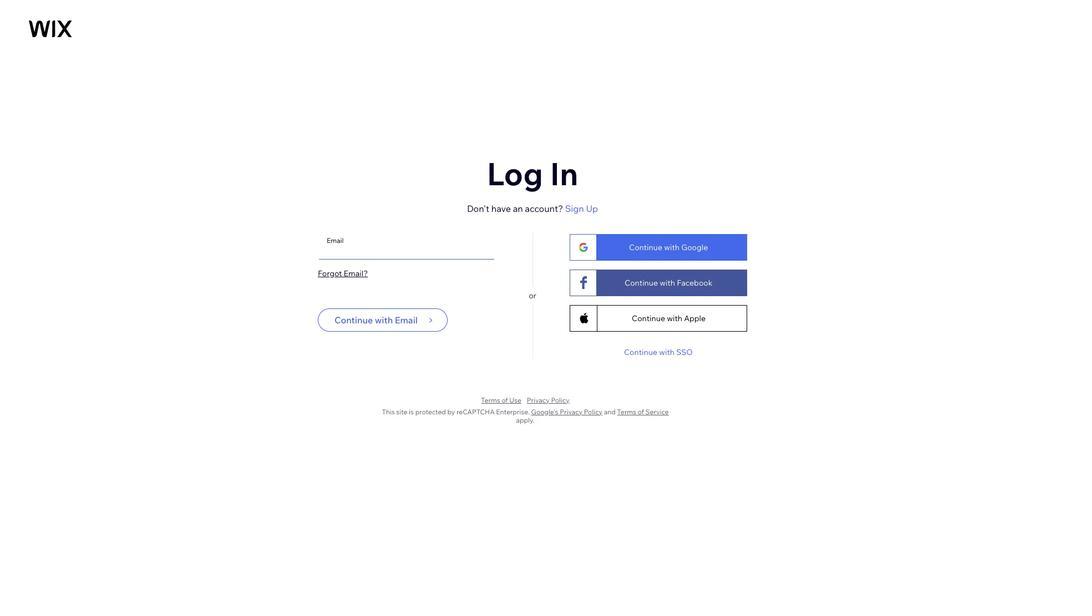 Task type: locate. For each thing, give the bounding box(es) containing it.
facebook image
[[578, 276, 589, 289]]

with inside continue with email button
[[375, 315, 393, 326]]

recaptcha
[[457, 408, 495, 416]]

0 vertical spatial privacy
[[527, 396, 550, 404]]

policy
[[552, 396, 570, 404], [584, 408, 603, 416]]

email
[[327, 236, 344, 244], [395, 315, 418, 326]]

protected
[[416, 408, 446, 416]]

continue up continue with facebook button
[[630, 242, 663, 252]]

continue up continue with apple button
[[625, 278, 659, 288]]

continue with facebook
[[625, 278, 713, 288]]

google image
[[578, 242, 589, 252]]

with for email
[[375, 315, 393, 326]]

0 vertical spatial email
[[327, 236, 344, 244]]

0 vertical spatial terms
[[482, 396, 501, 404]]

apply.
[[517, 416, 535, 424]]

of left the service
[[638, 408, 645, 416]]

with inside continue with google button
[[665, 242, 680, 252]]

have
[[492, 203, 511, 214]]

continue with sso button
[[625, 347, 693, 357]]

continue for continue with apple
[[632, 313, 666, 323]]

facebook
[[677, 278, 713, 288]]

1 vertical spatial policy
[[584, 408, 603, 416]]

terms right and
[[618, 408, 637, 416]]

account?
[[525, 203, 564, 214]]

1 vertical spatial of
[[638, 408, 645, 416]]

0 vertical spatial of
[[502, 396, 508, 404]]

privacy
[[527, 396, 550, 404], [560, 408, 583, 416]]

terms
[[482, 396, 501, 404], [618, 408, 637, 416]]

sign
[[566, 203, 584, 214]]

up
[[586, 203, 599, 214]]

log
[[487, 154, 543, 193]]

continue for continue with google
[[630, 242, 663, 252]]

policy left and
[[584, 408, 603, 416]]

0 horizontal spatial email
[[327, 236, 344, 244]]

continue with apple
[[632, 313, 706, 323]]

continue down email?
[[335, 315, 373, 326]]

with for apple
[[667, 313, 683, 323]]

terms of use link
[[482, 396, 522, 404]]

privacy down "privacy policy" link
[[560, 408, 583, 416]]

0 horizontal spatial of
[[502, 396, 508, 404]]

policy up google's privacy policy link
[[552, 396, 570, 404]]

continue with apple button
[[570, 305, 748, 332]]

enterprise.
[[496, 408, 530, 416]]

this
[[382, 408, 395, 416]]

0 horizontal spatial policy
[[552, 396, 570, 404]]

google
[[682, 242, 709, 252]]

0 vertical spatial policy
[[552, 396, 570, 404]]

don't
[[467, 203, 490, 214]]

of left use
[[502, 396, 508, 404]]

0 horizontal spatial privacy
[[527, 396, 550, 404]]

terms up recaptcha
[[482, 396, 501, 404]]

apple image
[[580, 313, 589, 324]]

1 vertical spatial privacy
[[560, 408, 583, 416]]

terms of use privacy policy this site is protected by recaptcha enterprise. google's privacy policy and terms of service apply.
[[382, 396, 669, 424]]

with inside continue with facebook button
[[660, 278, 676, 288]]

google's
[[532, 408, 559, 416]]

with inside continue with apple button
[[667, 313, 683, 323]]

use
[[510, 396, 522, 404]]

1 horizontal spatial terms
[[618, 408, 637, 416]]

of
[[502, 396, 508, 404], [638, 408, 645, 416]]

email?
[[344, 268, 368, 278]]

forgot
[[318, 268, 342, 278]]

privacy up the google's
[[527, 396, 550, 404]]

1 vertical spatial email
[[395, 315, 418, 326]]

continue
[[630, 242, 663, 252], [625, 278, 659, 288], [632, 313, 666, 323], [335, 315, 373, 326], [625, 347, 658, 357]]

continue with google button
[[570, 234, 748, 261]]

continue down continue with apple button
[[625, 347, 658, 357]]

1 horizontal spatial email
[[395, 315, 418, 326]]

sso
[[677, 347, 693, 357]]

apple
[[685, 313, 706, 323]]

continue up the 'continue with sso' button
[[632, 313, 666, 323]]

continue with google
[[630, 242, 709, 252]]

more login options group
[[537, 234, 748, 341]]

with
[[665, 242, 680, 252], [660, 278, 676, 288], [667, 313, 683, 323], [375, 315, 393, 326], [660, 347, 675, 357]]

privacy policy link
[[527, 396, 570, 404]]



Task type: vqa. For each thing, say whether or not it's contained in the screenshot.
THE FACEBOOK
yes



Task type: describe. For each thing, give the bounding box(es) containing it.
continue with facebook button
[[570, 270, 748, 296]]

continue for continue with sso
[[625, 347, 658, 357]]

by
[[448, 408, 455, 416]]

continue with email
[[335, 315, 418, 326]]

an
[[513, 203, 523, 214]]

Email text field
[[324, 233, 490, 260]]

with for google
[[665, 242, 680, 252]]

continue for continue with email
[[335, 315, 373, 326]]

wix image
[[29, 21, 72, 37]]

1 horizontal spatial of
[[638, 408, 645, 416]]

with for sso
[[660, 347, 675, 357]]

terms of service link
[[618, 408, 669, 416]]

continue with email button
[[318, 308, 448, 332]]

continue with sso
[[625, 347, 693, 357]]

forgot email? link
[[318, 268, 368, 278]]

google's privacy policy link
[[532, 408, 603, 416]]

don't have an account? sign up
[[467, 203, 599, 214]]

sign up button
[[566, 202, 599, 215]]

with for facebook
[[660, 278, 676, 288]]

is
[[409, 408, 414, 416]]

in
[[550, 154, 579, 193]]

1 vertical spatial terms
[[618, 408, 637, 416]]

1 horizontal spatial privacy
[[560, 408, 583, 416]]

email inside button
[[395, 315, 418, 326]]

continue for continue with facebook
[[625, 278, 659, 288]]

log in
[[487, 154, 579, 193]]

or
[[529, 291, 537, 301]]

and
[[604, 408, 616, 416]]

forgot email?
[[318, 268, 368, 278]]

site
[[397, 408, 408, 416]]

service
[[646, 408, 669, 416]]

1 horizontal spatial policy
[[584, 408, 603, 416]]

0 horizontal spatial terms
[[482, 396, 501, 404]]



